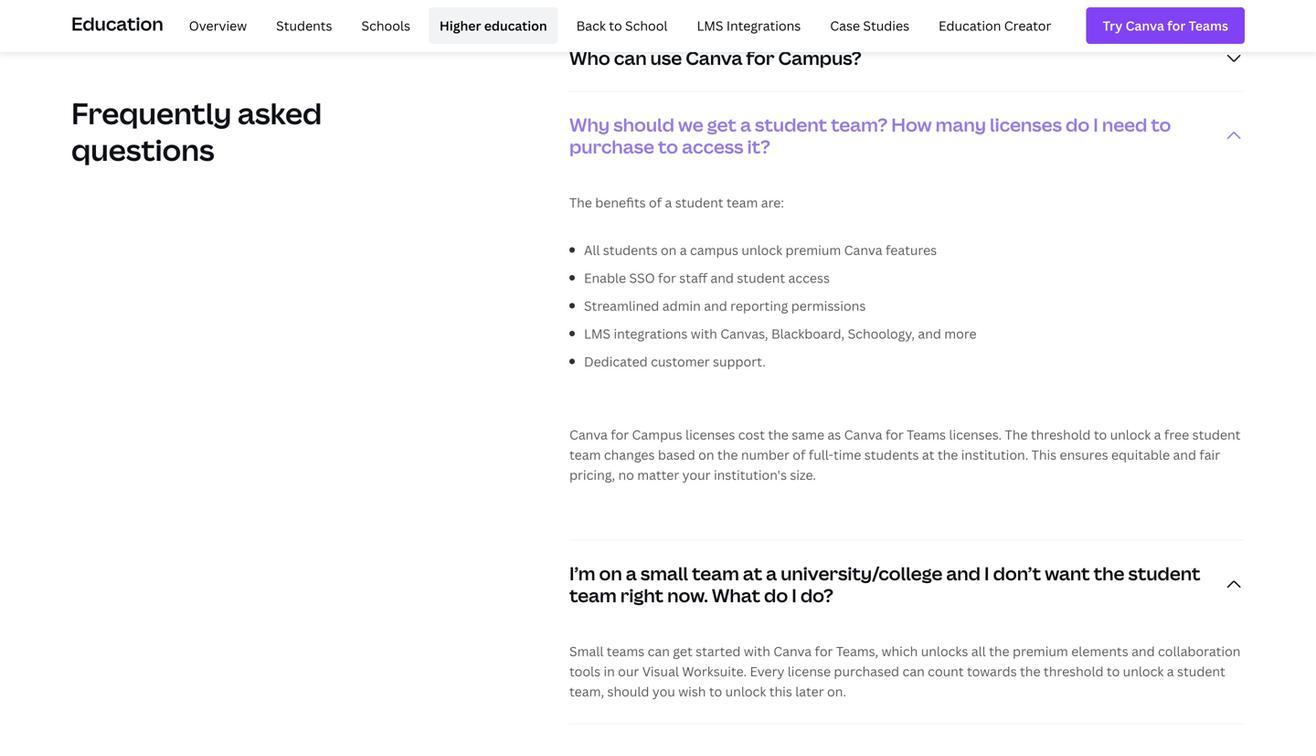 Task type: vqa. For each thing, say whether or not it's contained in the screenshot.
"Draw" IMAGE
no



Task type: locate. For each thing, give the bounding box(es) containing it.
team up pricing,
[[569, 446, 601, 464]]

1 vertical spatial should
[[607, 683, 649, 700]]

the down teams
[[938, 446, 958, 464]]

1 vertical spatial get
[[673, 643, 693, 660]]

now.
[[667, 583, 708, 608]]

to up ensures
[[1094, 426, 1107, 443]]

with
[[691, 325, 717, 342], [744, 643, 770, 660]]

can down back to school link
[[614, 45, 647, 71]]

want
[[1045, 561, 1090, 586]]

premium up towards
[[1013, 643, 1068, 660]]

student down collaboration
[[1177, 663, 1225, 680]]

1 horizontal spatial of
[[793, 446, 806, 464]]

1 horizontal spatial with
[[744, 643, 770, 660]]

get up visual
[[673, 643, 693, 660]]

0 vertical spatial access
[[682, 134, 744, 159]]

schools link
[[351, 7, 421, 44]]

0 horizontal spatial licenses
[[686, 426, 735, 443]]

premium up permissions
[[786, 242, 841, 259]]

students
[[276, 17, 332, 34]]

lms for lms integrations with canvas, blackboard, schoology, and more
[[584, 325, 611, 342]]

team left "right"
[[569, 583, 617, 608]]

started
[[696, 643, 741, 660]]

1 horizontal spatial access
[[788, 269, 830, 287]]

a up staff
[[680, 242, 687, 259]]

can up visual
[[648, 643, 670, 660]]

1 horizontal spatial premium
[[1013, 643, 1068, 660]]

licenses inside canva for campus licenses cost the same as canva for teams licenses. the threshold to unlock a free student team changes based on the number of full-time students at the institution. this ensures equitable and fair pricing, no matter your institution's size.
[[686, 426, 735, 443]]

should inside small teams can get started with canva for teams, which unlocks all the premium elements and collaboration tools in our visual worksuite. every license purchased can count towards the threshold to unlock a student team, should you wish to unlock this later on.
[[607, 683, 649, 700]]

0 vertical spatial the
[[569, 194, 592, 211]]

asked
[[238, 93, 322, 133]]

students inside canva for campus licenses cost the same as canva for teams licenses. the threshold to unlock a free student team changes based on the number of full-time students at the institution. this ensures equitable and fair pricing, no matter your institution's size.
[[864, 446, 919, 464]]

student down all students on a campus unlock premium canva features on the top of the page
[[737, 269, 785, 287]]

1 vertical spatial with
[[744, 643, 770, 660]]

1 vertical spatial premium
[[1013, 643, 1068, 660]]

on left campus at top right
[[661, 242, 677, 259]]

lms integrations link
[[686, 7, 812, 44]]

licenses up the based
[[686, 426, 735, 443]]

the left benefits
[[569, 194, 592, 211]]

unlock
[[742, 242, 782, 259], [1110, 426, 1151, 443], [1123, 663, 1164, 680], [725, 683, 766, 700]]

menu bar containing overview
[[171, 7, 1062, 44]]

access left it?
[[682, 134, 744, 159]]

blackboard,
[[771, 325, 845, 342]]

canva up time
[[844, 426, 882, 443]]

threshold down elements
[[1044, 663, 1104, 680]]

1 horizontal spatial licenses
[[990, 112, 1062, 137]]

1 horizontal spatial can
[[648, 643, 670, 660]]

on up your
[[698, 446, 714, 464]]

integrations
[[614, 325, 688, 342]]

2 vertical spatial on
[[599, 561, 622, 586]]

and left more
[[918, 325, 941, 342]]

1 horizontal spatial do
[[1066, 112, 1090, 137]]

1 horizontal spatial lms
[[697, 17, 723, 34]]

0 horizontal spatial on
[[599, 561, 622, 586]]

canva
[[686, 45, 742, 71], [844, 242, 882, 259], [569, 426, 608, 443], [844, 426, 882, 443], [773, 643, 812, 660]]

of up size.
[[793, 446, 806, 464]]

1 horizontal spatial students
[[864, 446, 919, 464]]

i
[[1093, 112, 1098, 137], [984, 561, 989, 586], [792, 583, 797, 608]]

get inside why should we get a student team? how many licenses do i need to purchase to access it?
[[707, 112, 737, 137]]

later
[[795, 683, 824, 700]]

for inside small teams can get started with canva for teams, which unlocks all the premium elements and collaboration tools in our visual worksuite. every license purchased can count towards the threshold to unlock a student team, should you wish to unlock this later on.
[[815, 643, 833, 660]]

worksuite.
[[682, 663, 747, 680]]

a left small
[[626, 561, 637, 586]]

to inside canva for campus licenses cost the same as canva for teams licenses. the threshold to unlock a free student team changes based on the number of full-time students at the institution. this ensures equitable and fair pricing, no matter your institution's size.
[[1094, 426, 1107, 443]]

1 vertical spatial do
[[764, 583, 788, 608]]

i left the do?
[[792, 583, 797, 608]]

and up streamlined admin and reporting permissions
[[711, 269, 734, 287]]

need
[[1102, 112, 1147, 137]]

to
[[609, 17, 622, 34], [1151, 112, 1171, 137], [658, 134, 678, 159], [1094, 426, 1107, 443], [1107, 663, 1120, 680], [709, 683, 722, 700]]

1 vertical spatial lms
[[584, 325, 611, 342]]

canva left features
[[844, 242, 882, 259]]

students link
[[265, 7, 343, 44]]

the right all
[[989, 643, 1010, 660]]

the inside canva for campus licenses cost the same as canva for teams licenses. the threshold to unlock a free student team changes based on the number of full-time students at the institution. this ensures equitable and fair pricing, no matter your institution's size.
[[1005, 426, 1028, 443]]

0 horizontal spatial at
[[743, 561, 762, 586]]

on right i'm
[[599, 561, 622, 586]]

student
[[755, 112, 827, 137], [675, 194, 723, 211], [737, 269, 785, 287], [1192, 426, 1241, 443], [1128, 561, 1200, 586], [1177, 663, 1225, 680]]

2 horizontal spatial i
[[1093, 112, 1098, 137]]

a right the we
[[740, 112, 751, 137]]

1 vertical spatial threshold
[[1044, 663, 1104, 680]]

0 horizontal spatial do
[[764, 583, 788, 608]]

0 vertical spatial of
[[649, 194, 662, 211]]

i left don't in the right bottom of the page
[[984, 561, 989, 586]]

canva up pricing,
[[569, 426, 608, 443]]

1 vertical spatial on
[[698, 446, 714, 464]]

2 horizontal spatial can
[[903, 663, 925, 680]]

unlock up the equitable at the right of page
[[1110, 426, 1151, 443]]

school
[[625, 17, 668, 34]]

the
[[768, 426, 789, 443], [717, 446, 738, 464], [938, 446, 958, 464], [1094, 561, 1125, 586], [989, 643, 1010, 660], [1020, 663, 1041, 680]]

the
[[569, 194, 592, 211], [1005, 426, 1028, 443]]

0 vertical spatial licenses
[[990, 112, 1062, 137]]

do right what
[[764, 583, 788, 608]]

this
[[1032, 446, 1057, 464]]

who can use canva for campus? button
[[569, 25, 1245, 91]]

threshold inside small teams can get started with canva for teams, which unlocks all the premium elements and collaboration tools in our visual worksuite. every license purchased can count towards the threshold to unlock a student team, should you wish to unlock this later on.
[[1044, 663, 1104, 680]]

0 horizontal spatial can
[[614, 45, 647, 71]]

menu bar
[[171, 7, 1062, 44]]

1 horizontal spatial the
[[1005, 426, 1028, 443]]

canva down lms integrations link
[[686, 45, 742, 71]]

institution's
[[714, 466, 787, 484]]

to right "need"
[[1151, 112, 1171, 137]]

0 horizontal spatial access
[[682, 134, 744, 159]]

at left the do?
[[743, 561, 762, 586]]

0 vertical spatial on
[[661, 242, 677, 259]]

the up institution.
[[1005, 426, 1028, 443]]

0 vertical spatial lms
[[697, 17, 723, 34]]

your
[[682, 466, 711, 484]]

which
[[882, 643, 918, 660]]

elements
[[1071, 643, 1128, 660]]

i left "need"
[[1093, 112, 1098, 137]]

for down integrations
[[746, 45, 775, 71]]

licenses right the many
[[990, 112, 1062, 137]]

1 vertical spatial students
[[864, 446, 919, 464]]

access up permissions
[[788, 269, 830, 287]]

licenses
[[990, 112, 1062, 137], [686, 426, 735, 443]]

and down free
[[1173, 446, 1196, 464]]

unlock down every
[[725, 683, 766, 700]]

small
[[641, 561, 688, 586]]

do inside why should we get a student team? how many licenses do i need to purchase to access it?
[[1066, 112, 1090, 137]]

lms inside menu bar
[[697, 17, 723, 34]]

benefits
[[595, 194, 646, 211]]

0 vertical spatial can
[[614, 45, 647, 71]]

and right elements
[[1132, 643, 1155, 660]]

for inside dropdown button
[[746, 45, 775, 71]]

can
[[614, 45, 647, 71], [648, 643, 670, 660], [903, 663, 925, 680]]

the right towards
[[1020, 663, 1041, 680]]

2 horizontal spatial on
[[698, 446, 714, 464]]

do
[[1066, 112, 1090, 137], [764, 583, 788, 608]]

higher
[[440, 17, 481, 34]]

for up license
[[815, 643, 833, 660]]

lms
[[697, 17, 723, 34], [584, 325, 611, 342]]

get right the we
[[707, 112, 737, 137]]

0 vertical spatial do
[[1066, 112, 1090, 137]]

get inside small teams can get started with canva for teams, which unlocks all the premium elements and collaboration tools in our visual worksuite. every license purchased can count towards the threshold to unlock a student team, should you wish to unlock this later on.
[[673, 643, 693, 660]]

0 vertical spatial premium
[[786, 242, 841, 259]]

and left don't in the right bottom of the page
[[946, 561, 981, 586]]

we
[[678, 112, 703, 137]]

student left the team?
[[755, 112, 827, 137]]

canva inside who can use canva for campus? dropdown button
[[686, 45, 742, 71]]

on inside canva for campus licenses cost the same as canva for teams licenses. the threshold to unlock a free student team changes based on the number of full-time students at the institution. this ensures equitable and fair pricing, no matter your institution's size.
[[698, 446, 714, 464]]

for
[[746, 45, 775, 71], [658, 269, 676, 287], [611, 426, 629, 443], [886, 426, 904, 443], [815, 643, 833, 660]]

lms up who can use canva for campus?
[[697, 17, 723, 34]]

integrations
[[727, 17, 801, 34]]

with inside small teams can get started with canva for teams, which unlocks all the premium elements and collaboration tools in our visual worksuite. every license purchased can count towards the threshold to unlock a student team, should you wish to unlock this later on.
[[744, 643, 770, 660]]

team
[[726, 194, 758, 211], [569, 446, 601, 464], [692, 561, 739, 586], [569, 583, 617, 608]]

1 vertical spatial the
[[1005, 426, 1028, 443]]

at down teams
[[922, 446, 934, 464]]

to down elements
[[1107, 663, 1120, 680]]

streamlined admin and reporting permissions
[[584, 297, 866, 314]]

and inside small teams can get started with canva for teams, which unlocks all the premium elements and collaboration tools in our visual worksuite. every license purchased can count towards the threshold to unlock a student team, should you wish to unlock this later on.
[[1132, 643, 1155, 660]]

canva for campus licenses cost the same as canva for teams licenses. the threshold to unlock a free student team changes based on the number of full-time students at the institution. this ensures equitable and fair pricing, no matter your institution's size.
[[569, 426, 1241, 484]]

menu bar inside "education" element
[[171, 7, 1062, 44]]

and
[[711, 269, 734, 287], [704, 297, 727, 314], [918, 325, 941, 342], [1173, 446, 1196, 464], [946, 561, 981, 586], [1132, 643, 1155, 660]]

0 horizontal spatial lms
[[584, 325, 611, 342]]

right
[[620, 583, 664, 608]]

all students on a campus unlock premium canva features
[[584, 242, 937, 259]]

students down teams
[[864, 446, 919, 464]]

team left the are:
[[726, 194, 758, 211]]

0 vertical spatial should
[[613, 112, 674, 137]]

to right the back
[[609, 17, 622, 34]]

canva up license
[[773, 643, 812, 660]]

lms up dedicated on the left top of the page
[[584, 325, 611, 342]]

0 vertical spatial threshold
[[1031, 426, 1091, 443]]

0 vertical spatial at
[[922, 446, 934, 464]]

back to school link
[[565, 7, 679, 44]]

a left free
[[1154, 426, 1161, 443]]

for up changes
[[611, 426, 629, 443]]

and inside i'm on a small team at a university/college and i don't want the student team right now. what do i do?
[[946, 561, 981, 586]]

education element
[[71, 0, 1245, 51]]

1 vertical spatial can
[[648, 643, 670, 660]]

get for a
[[707, 112, 737, 137]]

0 vertical spatial students
[[603, 242, 658, 259]]

the right want
[[1094, 561, 1125, 586]]

0 vertical spatial get
[[707, 112, 737, 137]]

1 vertical spatial licenses
[[686, 426, 735, 443]]

should down the our
[[607, 683, 649, 700]]

1 horizontal spatial i
[[984, 561, 989, 586]]

1 horizontal spatial get
[[707, 112, 737, 137]]

overview
[[189, 17, 247, 34]]

1 vertical spatial access
[[788, 269, 830, 287]]

licenses inside why should we get a student team? how many licenses do i need to purchase to access it?
[[990, 112, 1062, 137]]

1 horizontal spatial education
[[939, 17, 1001, 34]]

a down collaboration
[[1167, 663, 1174, 680]]

it?
[[747, 134, 770, 159]]

0 horizontal spatial education
[[71, 11, 163, 36]]

and inside canva for campus licenses cost the same as canva for teams licenses. the threshold to unlock a free student team changes based on the number of full-time students at the institution. this ensures equitable and fair pricing, no matter your institution's size.
[[1173, 446, 1196, 464]]

all
[[971, 643, 986, 660]]

team,
[[569, 683, 604, 700]]

don't
[[993, 561, 1041, 586]]

collaboration
[[1158, 643, 1241, 660]]

can down 'which'
[[903, 663, 925, 680]]

of right benefits
[[649, 194, 662, 211]]

do left "need"
[[1066, 112, 1090, 137]]

0 horizontal spatial with
[[691, 325, 717, 342]]

as
[[828, 426, 841, 443]]

for left teams
[[886, 426, 904, 443]]

should left the we
[[613, 112, 674, 137]]

higher education
[[440, 17, 547, 34]]

get for started
[[673, 643, 693, 660]]

dedicated
[[584, 353, 648, 370]]

studies
[[863, 17, 909, 34]]

team right small
[[692, 561, 739, 586]]

should
[[613, 112, 674, 137], [607, 683, 649, 700]]

students up "sso"
[[603, 242, 658, 259]]

1 vertical spatial at
[[743, 561, 762, 586]]

student up fair
[[1192, 426, 1241, 443]]

0 horizontal spatial premium
[[786, 242, 841, 259]]

the inside i'm on a small team at a university/college and i don't want the student team right now. what do i do?
[[1094, 561, 1125, 586]]

1 vertical spatial of
[[793, 446, 806, 464]]

team?
[[831, 112, 888, 137]]

1 horizontal spatial at
[[922, 446, 934, 464]]

same
[[792, 426, 824, 443]]

with up every
[[744, 643, 770, 660]]

no
[[618, 466, 634, 484]]

with down streamlined admin and reporting permissions
[[691, 325, 717, 342]]

lms integrations
[[697, 17, 801, 34]]

0 horizontal spatial get
[[673, 643, 693, 660]]

threshold up this
[[1031, 426, 1091, 443]]

education
[[71, 11, 163, 36], [939, 17, 1001, 34]]

unlock inside canva for campus licenses cost the same as canva for teams licenses. the threshold to unlock a free student team changes based on the number of full-time students at the institution. this ensures equitable and fair pricing, no matter your institution's size.
[[1110, 426, 1151, 443]]

student up collaboration
[[1128, 561, 1200, 586]]



Task type: describe. For each thing, give the bounding box(es) containing it.
the benefits of a student team are:
[[569, 194, 784, 211]]

the up institution's
[[717, 446, 738, 464]]

a right what
[[766, 561, 777, 586]]

streamlined
[[584, 297, 659, 314]]

higher education link
[[429, 7, 558, 44]]

support.
[[713, 353, 766, 370]]

permissions
[[791, 297, 866, 314]]

education
[[484, 17, 547, 34]]

0 horizontal spatial students
[[603, 242, 658, 259]]

teams
[[607, 643, 645, 660]]

campus
[[690, 242, 738, 259]]

a inside why should we get a student team? how many licenses do i need to purchase to access it?
[[740, 112, 751, 137]]

unlock down elements
[[1123, 663, 1164, 680]]

case studies link
[[819, 7, 920, 44]]

the up number
[[768, 426, 789, 443]]

student up campus at top right
[[675, 194, 723, 211]]

and down enable sso for staff and student access in the top of the page
[[704, 297, 727, 314]]

at inside i'm on a small team at a university/college and i don't want the student team right now. what do i do?
[[743, 561, 762, 586]]

student inside small teams can get started with canva for teams, which unlocks all the premium elements and collaboration tools in our visual worksuite. every license purchased can count towards the threshold to unlock a student team, should you wish to unlock this later on.
[[1177, 663, 1225, 680]]

ensures
[[1060, 446, 1108, 464]]

are:
[[761, 194, 784, 211]]

why should we get a student team? how many licenses do i need to purchase to access it? button
[[569, 92, 1245, 180]]

education creator
[[939, 17, 1051, 34]]

use
[[650, 45, 682, 71]]

can inside dropdown button
[[614, 45, 647, 71]]

do inside i'm on a small team at a university/college and i don't want the student team right now. what do i do?
[[764, 583, 788, 608]]

in
[[604, 663, 615, 680]]

i'm on a small team at a university/college and i don't want the student team right now. what do i do?
[[569, 561, 1200, 608]]

our
[[618, 663, 639, 680]]

lms for lms integrations
[[697, 17, 723, 34]]

i'm
[[569, 561, 595, 586]]

canva inside small teams can get started with canva for teams, which unlocks all the premium elements and collaboration tools in our visual worksuite. every license purchased can count towards the threshold to unlock a student team, should you wish to unlock this later on.
[[773, 643, 812, 660]]

every
[[750, 663, 785, 680]]

university/college
[[781, 561, 943, 586]]

to inside menu bar
[[609, 17, 622, 34]]

i'm on a small team at a university/college and i don't want the student team right now. what do i do? button
[[569, 541, 1245, 629]]

what
[[712, 583, 760, 608]]

why
[[569, 112, 610, 137]]

threshold inside canva for campus licenses cost the same as canva for teams licenses. the threshold to unlock a free student team changes based on the number of full-time students at the institution. this ensures equitable and fair pricing, no matter your institution's size.
[[1031, 426, 1091, 443]]

who
[[569, 45, 610, 71]]

back
[[576, 17, 606, 34]]

enable sso for staff and student access
[[584, 269, 830, 287]]

frequently asked questions
[[71, 93, 322, 170]]

at inside canva for campus licenses cost the same as canva for teams licenses. the threshold to unlock a free student team changes based on the number of full-time students at the institution. this ensures equitable and fair pricing, no matter your institution's size.
[[922, 446, 934, 464]]

licenses.
[[949, 426, 1002, 443]]

unlocks
[[921, 643, 968, 660]]

creator
[[1004, 17, 1051, 34]]

reporting
[[730, 297, 788, 314]]

full-
[[809, 446, 833, 464]]

0 horizontal spatial i
[[792, 583, 797, 608]]

fair
[[1199, 446, 1220, 464]]

case studies
[[830, 17, 909, 34]]

schools
[[361, 17, 410, 34]]

access inside why should we get a student team? how many licenses do i need to purchase to access it?
[[682, 134, 744, 159]]

0 horizontal spatial the
[[569, 194, 592, 211]]

0 vertical spatial with
[[691, 325, 717, 342]]

a inside small teams can get started with canva for teams, which unlocks all the premium elements and collaboration tools in our visual worksuite. every license purchased can count towards the threshold to unlock a student team, should you wish to unlock this later on.
[[1167, 663, 1174, 680]]

schoology,
[[848, 325, 915, 342]]

matter
[[637, 466, 679, 484]]

many
[[936, 112, 986, 137]]

student inside canva for campus licenses cost the same as canva for teams licenses. the threshold to unlock a free student team changes based on the number of full-time students at the institution. this ensures equitable and fair pricing, no matter your institution's size.
[[1192, 426, 1241, 443]]

to down worksuite.
[[709, 683, 722, 700]]

team inside canva for campus licenses cost the same as canva for teams licenses. the threshold to unlock a free student team changes based on the number of full-time students at the institution. this ensures equitable and fair pricing, no matter your institution's size.
[[569, 446, 601, 464]]

this
[[769, 683, 792, 700]]

a inside canva for campus licenses cost the same as canva for teams licenses. the threshold to unlock a free student team changes based on the number of full-time students at the institution. this ensures equitable and fair pricing, no matter your institution's size.
[[1154, 426, 1161, 443]]

staff
[[679, 269, 707, 287]]

teams
[[907, 426, 946, 443]]

sso
[[629, 269, 655, 287]]

dedicated customer support.
[[584, 353, 766, 370]]

who can use canva for campus?
[[569, 45, 862, 71]]

pricing,
[[569, 466, 615, 484]]

equitable
[[1111, 446, 1170, 464]]

size.
[[790, 466, 816, 484]]

0 horizontal spatial of
[[649, 194, 662, 211]]

towards
[[967, 663, 1017, 680]]

tools
[[569, 663, 601, 680]]

count
[[928, 663, 964, 680]]

all
[[584, 242, 600, 259]]

of inside canva for campus licenses cost the same as canva for teams licenses. the threshold to unlock a free student team changes based on the number of full-time students at the institution. this ensures equitable and fair pricing, no matter your institution's size.
[[793, 446, 806, 464]]

teams,
[[836, 643, 878, 660]]

lms integrations with canvas, blackboard, schoology, and more
[[584, 325, 977, 342]]

to right purchase
[[658, 134, 678, 159]]

student inside i'm on a small team at a university/college and i don't want the student team right now. what do i do?
[[1128, 561, 1200, 586]]

license
[[788, 663, 831, 680]]

campus
[[632, 426, 682, 443]]

visual
[[642, 663, 679, 680]]

frequently
[[71, 93, 232, 133]]

should inside why should we get a student team? how many licenses do i need to purchase to access it?
[[613, 112, 674, 137]]

why should we get a student team? how many licenses do i need to purchase to access it?
[[569, 112, 1171, 159]]

enable
[[584, 269, 626, 287]]

cost
[[738, 426, 765, 443]]

back to school
[[576, 17, 668, 34]]

changes
[[604, 446, 655, 464]]

overview link
[[178, 7, 258, 44]]

canvas,
[[720, 325, 768, 342]]

student inside why should we get a student team? how many licenses do i need to purchase to access it?
[[755, 112, 827, 137]]

more
[[944, 325, 977, 342]]

for right "sso"
[[658, 269, 676, 287]]

case
[[830, 17, 860, 34]]

2 vertical spatial can
[[903, 663, 925, 680]]

1 horizontal spatial on
[[661, 242, 677, 259]]

time
[[833, 446, 861, 464]]

you
[[652, 683, 675, 700]]

admin
[[662, 297, 701, 314]]

unlock right campus at top right
[[742, 242, 782, 259]]

premium inside small teams can get started with canva for teams, which unlocks all the premium elements and collaboration tools in our visual worksuite. every license purchased can count towards the threshold to unlock a student team, should you wish to unlock this later on.
[[1013, 643, 1068, 660]]

i inside why should we get a student team? how many licenses do i need to purchase to access it?
[[1093, 112, 1098, 137]]

how
[[891, 112, 932, 137]]

education for education creator
[[939, 17, 1001, 34]]

on inside i'm on a small team at a university/college and i don't want the student team right now. what do i do?
[[599, 561, 622, 586]]

do?
[[800, 583, 833, 608]]

a right benefits
[[665, 194, 672, 211]]

based
[[658, 446, 695, 464]]

free
[[1164, 426, 1189, 443]]

questions
[[71, 130, 214, 170]]

education for education
[[71, 11, 163, 36]]

purchase
[[569, 134, 654, 159]]

features
[[886, 242, 937, 259]]

customer
[[651, 353, 710, 370]]



